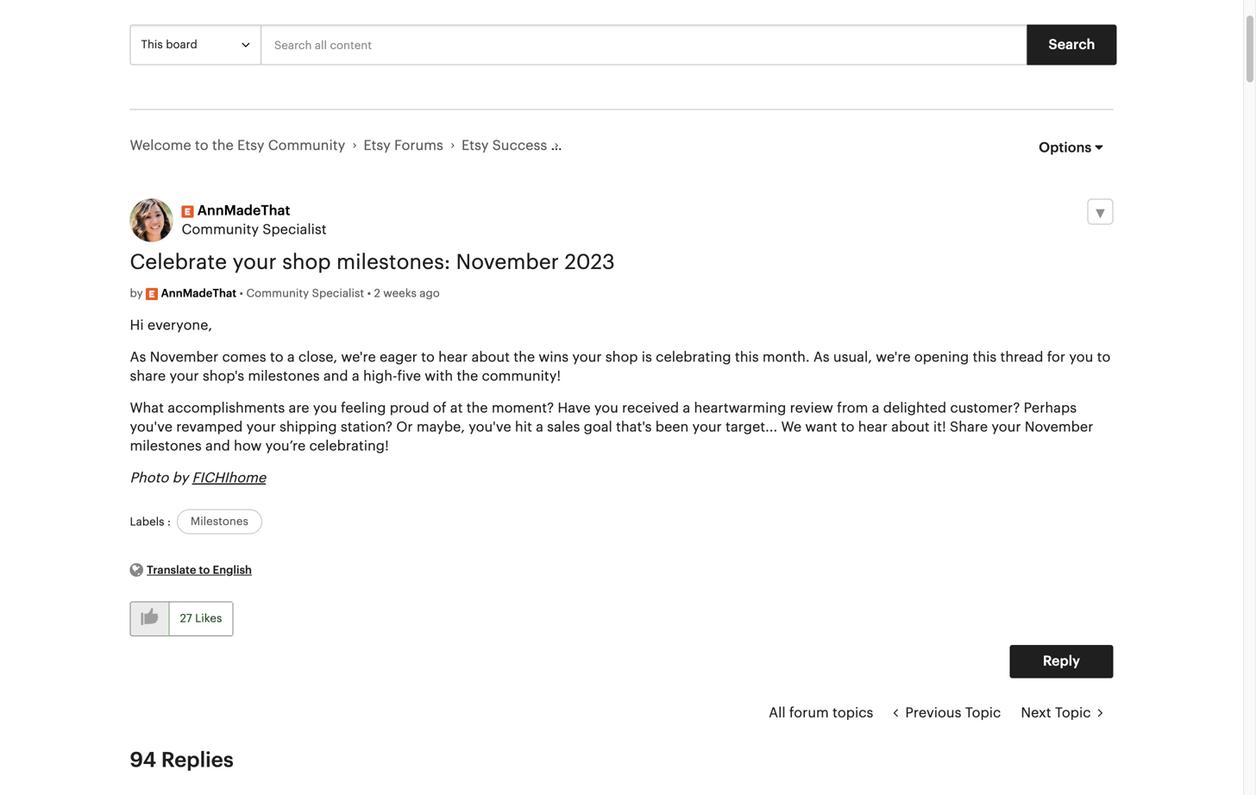 Task type: vqa. For each thing, say whether or not it's contained in the screenshot.
HI EVERYONE, at the top
yes



Task type: describe. For each thing, give the bounding box(es) containing it.
community!
[[482, 369, 561, 383]]

1 horizontal spatial november
[[456, 252, 559, 273]]

forum
[[789, 706, 829, 720]]

translate
[[147, 565, 196, 576]]

for
[[1047, 350, 1065, 364]]

moment?
[[492, 401, 554, 415]]

your right celebrate
[[232, 252, 277, 273]]

proud
[[390, 401, 429, 415]]

2 you've from the left
[[469, 420, 511, 434]]

sales
[[547, 420, 580, 434]]

list containing welcome to the etsy community
[[130, 110, 889, 182]]

1 horizontal spatial you
[[594, 401, 618, 415]]

want
[[805, 420, 837, 434]]

we
[[781, 420, 802, 434]]

celebrate
[[130, 252, 227, 273]]

you inside as november comes to a close, we're eager to hear about the wins your shop is celebrating this month. as usual, we're opening this thread for you to share your shop's milestones and a high-five with the community!
[[1069, 350, 1093, 364]]

1 horizontal spatial community specialist image
[[182, 206, 194, 218]]

a left high-
[[352, 369, 359, 383]]

94
[[130, 750, 156, 771]]

your right been
[[692, 420, 722, 434]]

feeling
[[341, 401, 386, 415]]

share
[[130, 369, 166, 383]]

previous
[[905, 706, 961, 720]]

english
[[213, 565, 252, 576]]

welcome to the etsy community link
[[130, 139, 345, 153]]

high-
[[363, 369, 397, 383]]

previous topic
[[905, 706, 1001, 720]]

annmadethat image
[[130, 199, 173, 242]]

1 etsy from the left
[[237, 139, 264, 153]]

perhaps
[[1024, 401, 1077, 415]]

heartwarming
[[694, 401, 786, 415]]

weeks
[[383, 288, 417, 299]]

next topic link
[[1010, 696, 1113, 731]]

etsy forums
[[363, 139, 443, 153]]

milestones inside as november comes to a close, we're eager to hear about the wins your shop is celebrating this month. as usual, we're opening this thread for you to share your shop's milestones and a high-five with the community!
[[248, 369, 320, 383]]

target...
[[725, 420, 777, 434]]

your up how
[[246, 420, 276, 434]]

annmadethat link for the rightmost community specialist icon
[[197, 201, 290, 220]]

etsy success
[[461, 139, 547, 153]]

0 vertical spatial community specialist
[[182, 223, 327, 237]]

2 we're from the left
[[876, 350, 911, 364]]

the right 'welcome'
[[212, 139, 234, 153]]

the inside the what accomplishments are you feeling proud of at the moment? have you received a heartwarming review from a delighted customer? perhaps you've revamped your shipping station? or maybe, you've hit a sales goal that's been your target... we want to hear about it! share your november milestones and how you're celebrating!
[[466, 401, 488, 415]]

celebrating!
[[309, 439, 389, 453]]

it!
[[933, 420, 946, 434]]

a right from
[[872, 401, 879, 415]]

forums
[[394, 139, 443, 153]]

reply
[[1043, 655, 1080, 669]]

labels heading
[[130, 509, 171, 535]]

the right with
[[457, 369, 478, 383]]

27
[[180, 613, 192, 624]]

delighted
[[883, 401, 946, 415]]

a left close,
[[287, 350, 295, 364]]

and inside as november comes to a close, we're eager to hear about the wins your shop is celebrating this month. as usual, we're opening this thread for you to share your shop's milestones and a high-five with the community!
[[323, 369, 348, 383]]

have
[[558, 401, 591, 415]]

five
[[397, 369, 421, 383]]

all
[[769, 706, 786, 720]]

about inside as november comes to a close, we're eager to hear about the wins your shop is celebrating this month. as usual, we're opening this thread for you to share your shop's milestones and a high-five with the community!
[[471, 350, 510, 364]]

revamped
[[176, 420, 243, 434]]

about inside the what accomplishments are you feeling proud of at the moment? have you received a heartwarming review from a delighted customer? perhaps you've revamped your shipping station? or maybe, you've hit a sales goal that's been your target... we want to hear about it! share your november milestones and how you're celebrating!
[[891, 420, 930, 434]]

welcome
[[130, 139, 191, 153]]

comes
[[222, 350, 266, 364]]

1 vertical spatial by
[[172, 471, 188, 485]]

94 replies
[[130, 750, 234, 771]]

1 vertical spatial community specialist image
[[146, 288, 158, 300]]

opening
[[914, 350, 969, 364]]

2 weeks ago
[[374, 288, 440, 299]]

success
[[492, 139, 547, 153]]

milestones
[[191, 516, 248, 527]]

translate to english link
[[147, 563, 252, 577]]

fichihome
[[192, 471, 266, 485]]

from
[[837, 401, 868, 415]]

0 vertical spatial specialist
[[262, 223, 327, 237]]

eager
[[380, 350, 417, 364]]

what accomplishments are you feeling proud of at the moment? have you received a heartwarming review from a delighted customer? perhaps you've revamped your shipping station? or maybe, you've hit a sales goal that's been your target... we want to hear about it! share your november milestones and how you're celebrating!
[[130, 401, 1093, 453]]

at
[[450, 401, 463, 415]]

review
[[790, 401, 833, 415]]

customer?
[[950, 401, 1020, 415]]

is
[[642, 350, 652, 364]]

hi everyone,
[[130, 319, 212, 332]]

hear inside the what accomplishments are you feeling proud of at the moment? have you received a heartwarming review from a delighted customer? perhaps you've revamped your shipping station? or maybe, you've hit a sales goal that's been your target... we want to hear about it! share your november milestones and how you're celebrating!
[[858, 420, 888, 434]]

previous topic link
[[883, 696, 1011, 731]]

annmadethat link for bottommost community specialist icon
[[161, 284, 236, 303]]

close,
[[298, 350, 337, 364]]

to right for
[[1097, 350, 1110, 364]]

month.
[[762, 350, 810, 364]]

your down customer?
[[991, 420, 1021, 434]]



Task type: locate. For each thing, give the bounding box(es) containing it.
about down delighted
[[891, 420, 930, 434]]

you
[[1069, 350, 1093, 364], [313, 401, 337, 415], [594, 401, 618, 415]]

1 vertical spatial hear
[[858, 420, 888, 434]]

0 vertical spatial by
[[130, 288, 143, 299]]

None submit
[[1027, 25, 1117, 65]]

annmadethat down celebrate
[[161, 288, 236, 299]]

1 this from the left
[[735, 350, 759, 364]]

2 vertical spatial community
[[246, 288, 309, 299]]

community specialist image
[[182, 206, 194, 218], [146, 288, 158, 300]]

0 horizontal spatial hear
[[438, 350, 468, 364]]

replies
[[161, 750, 234, 771]]

specialist left 2 at the top
[[312, 288, 364, 299]]

you right for
[[1069, 350, 1093, 364]]

your right "wins"
[[572, 350, 602, 364]]

0 vertical spatial community
[[268, 139, 345, 153]]

1 vertical spatial about
[[891, 420, 930, 434]]

hear inside as november comes to a close, we're eager to hear about the wins your shop is celebrating this month. as usual, we're opening this thread for you to share your shop's milestones and a high-five with the community!
[[438, 350, 468, 364]]

community specialist image up hi everyone,
[[146, 288, 158, 300]]

and inside the what accomplishments are you feeling proud of at the moment? have you received a heartwarming review from a delighted customer? perhaps you've revamped your shipping station? or maybe, you've hit a sales goal that's been your target... we want to hear about it! share your november milestones and how you're celebrating!
[[205, 439, 230, 453]]

maybe,
[[417, 420, 465, 434]]

that's
[[616, 420, 652, 434]]

0 vertical spatial and
[[323, 369, 348, 383]]

been
[[655, 420, 689, 434]]

this left 'month.'
[[735, 350, 759, 364]]

hear
[[438, 350, 468, 364], [858, 420, 888, 434]]

1 horizontal spatial milestones
[[248, 369, 320, 383]]

this
[[735, 350, 759, 364], [973, 350, 997, 364]]

you're
[[265, 439, 306, 453]]

labels
[[130, 517, 167, 528]]

or
[[396, 420, 413, 434]]

and down revamped
[[205, 439, 230, 453]]

1 horizontal spatial by
[[172, 471, 188, 485]]

to up with
[[421, 350, 435, 364]]

community inside list
[[268, 139, 345, 153]]

etsy success link
[[461, 139, 547, 153]]

1 we're from the left
[[341, 350, 376, 364]]

shop inside as november comes to a close, we're eager to hear about the wins your shop is celebrating this month. as usual, we're opening this thread for you to share your shop's milestones and a high-five with the community!
[[605, 350, 638, 364]]

a right hit
[[536, 420, 543, 434]]

everyone,
[[147, 319, 212, 332]]

1 you've from the left
[[130, 420, 173, 434]]

0 vertical spatial shop
[[282, 252, 331, 273]]

1 vertical spatial annmadethat link
[[161, 284, 236, 303]]

0 vertical spatial annmadethat link
[[197, 201, 290, 220]]

Search text field
[[261, 25, 1027, 65]]

milestones inside the what accomplishments are you feeling proud of at the moment? have you received a heartwarming review from a delighted customer? perhaps you've revamped your shipping station? or maybe, you've hit a sales goal that's been your target... we want to hear about it! share your november milestones and how you're celebrating!
[[130, 439, 202, 453]]

milestones
[[248, 369, 320, 383], [130, 439, 202, 453]]

0 horizontal spatial by
[[130, 288, 143, 299]]

topic
[[965, 706, 1001, 720], [1055, 706, 1091, 720]]

1 horizontal spatial hear
[[858, 420, 888, 434]]

1 horizontal spatial this
[[973, 350, 997, 364]]

to left english
[[199, 565, 210, 576]]

1 vertical spatial specialist
[[312, 288, 364, 299]]

celebrate your shop milestones: november 2023
[[130, 252, 615, 273]]

1 as from the left
[[130, 350, 146, 364]]

your
[[232, 252, 277, 273], [572, 350, 602, 364], [169, 369, 199, 383], [246, 420, 276, 434], [692, 420, 722, 434], [991, 420, 1021, 434]]

0 horizontal spatial you
[[313, 401, 337, 415]]

what
[[130, 401, 164, 415]]

0 horizontal spatial community specialist image
[[146, 288, 158, 300]]

1 topic from the left
[[965, 706, 1001, 720]]

topic right next at the bottom of page
[[1055, 706, 1091, 720]]

community specialist up celebrate
[[182, 223, 327, 237]]

community specialist image right annmadethat image
[[182, 206, 194, 218]]

to
[[195, 139, 208, 153], [270, 350, 283, 364], [421, 350, 435, 364], [1097, 350, 1110, 364], [841, 420, 854, 434], [199, 565, 210, 576]]

1 horizontal spatial about
[[891, 420, 930, 434]]

0 vertical spatial annmadethat
[[197, 204, 290, 218]]

2 horizontal spatial november
[[1025, 420, 1093, 434]]

november inside the what accomplishments are you feeling proud of at the moment? have you received a heartwarming review from a delighted customer? perhaps you've revamped your shipping station? or maybe, you've hit a sales goal that's been your target... we want to hear about it! share your november milestones and how you're celebrating!
[[1025, 420, 1093, 434]]

annmadethat down welcome to the etsy community link
[[197, 204, 290, 218]]

november down "everyone," at the top left
[[150, 350, 218, 364]]

1 vertical spatial november
[[150, 350, 218, 364]]

november
[[456, 252, 559, 273], [150, 350, 218, 364], [1025, 420, 1093, 434]]

to right 'welcome'
[[195, 139, 208, 153]]

community specialist
[[182, 223, 327, 237], [246, 288, 367, 299]]

annmadethat
[[197, 204, 290, 218], [161, 288, 236, 299]]

topic inside 'link'
[[965, 706, 1001, 720]]

milestones:
[[336, 252, 450, 273]]

options button
[[1028, 132, 1113, 164]]

wins
[[539, 350, 569, 364]]

0 vertical spatial november
[[456, 252, 559, 273]]

how
[[234, 439, 262, 453]]

1 vertical spatial milestones
[[130, 439, 202, 453]]

hear down from
[[858, 420, 888, 434]]

0 horizontal spatial shop
[[282, 252, 331, 273]]

as
[[130, 350, 146, 364], [813, 350, 830, 364]]

translate to english
[[147, 565, 252, 576]]

you up goal
[[594, 401, 618, 415]]

photo by fichihome
[[130, 471, 266, 485]]

options
[[1039, 141, 1092, 155]]

share
[[950, 420, 988, 434]]

all forum topics
[[769, 706, 873, 720]]

0 horizontal spatial we're
[[341, 350, 376, 364]]

2 etsy from the left
[[363, 139, 391, 153]]

0 horizontal spatial this
[[735, 350, 759, 364]]

2 topic from the left
[[1055, 706, 1091, 720]]

2 this from the left
[[973, 350, 997, 364]]

hit
[[515, 420, 532, 434]]

2 horizontal spatial etsy
[[461, 139, 489, 153]]

a
[[287, 350, 295, 364], [352, 369, 359, 383], [683, 401, 690, 415], [872, 401, 879, 415], [536, 420, 543, 434]]

list
[[130, 110, 889, 182]]

2 as from the left
[[813, 350, 830, 364]]

0 horizontal spatial as
[[130, 350, 146, 364]]

station?
[[341, 420, 392, 434]]

this left thread
[[973, 350, 997, 364]]

by
[[130, 288, 143, 299], [172, 471, 188, 485]]

we're right usual,
[[876, 350, 911, 364]]

hear up with
[[438, 350, 468, 364]]

accomplishments
[[168, 401, 285, 415]]

photo
[[130, 471, 169, 485]]

0 horizontal spatial topic
[[965, 706, 1001, 720]]

as left usual,
[[813, 350, 830, 364]]

annmadethat link down celebrate
[[161, 284, 236, 303]]

with
[[425, 369, 453, 383]]

as november comes to a close, we're eager to hear about the wins your shop is celebrating this month. as usual, we're opening this thread for you to share your shop's milestones and a high-five with the community!
[[130, 350, 1110, 383]]

shipping
[[280, 420, 337, 434]]

shop's
[[203, 369, 244, 383]]

about up 'community!'
[[471, 350, 510, 364]]

1 horizontal spatial you've
[[469, 420, 511, 434]]

1 vertical spatial and
[[205, 439, 230, 453]]

2 horizontal spatial you
[[1069, 350, 1093, 364]]

1 horizontal spatial shop
[[605, 350, 638, 364]]

2 vertical spatial november
[[1025, 420, 1093, 434]]

celebrating
[[656, 350, 731, 364]]

1 vertical spatial community specialist
[[246, 288, 367, 299]]

milestones up photo
[[130, 439, 202, 453]]

2023
[[564, 252, 615, 273]]

to inside the what accomplishments are you feeling proud of at the moment? have you received a heartwarming review from a delighted customer? perhaps you've revamped your shipping station? or maybe, you've hit a sales goal that's been your target... we want to hear about it! share your november milestones and how you're celebrating!
[[841, 420, 854, 434]]

community specialist up close,
[[246, 288, 367, 299]]

milestones link
[[191, 513, 248, 531]]

ago
[[420, 288, 440, 299]]

by up hi
[[130, 288, 143, 299]]

topic for next topic
[[1055, 706, 1091, 720]]

1 vertical spatial shop
[[605, 350, 638, 364]]

you've down what
[[130, 420, 173, 434]]

0 horizontal spatial milestones
[[130, 439, 202, 453]]

to down from
[[841, 420, 854, 434]]

a up been
[[683, 401, 690, 415]]

next topic
[[1021, 706, 1091, 720]]

1 vertical spatial annmadethat
[[161, 288, 236, 299]]

welcome to the etsy community
[[130, 139, 345, 153]]

27 likes
[[180, 613, 222, 624]]

the
[[212, 139, 234, 153], [513, 350, 535, 364], [457, 369, 478, 383], [466, 401, 488, 415]]

to right comes
[[270, 350, 283, 364]]

3 etsy from the left
[[461, 139, 489, 153]]

shop
[[282, 252, 331, 273], [605, 350, 638, 364]]

0 vertical spatial milestones
[[248, 369, 320, 383]]

reply link
[[1010, 645, 1113, 678]]

of
[[433, 401, 446, 415]]

november left the 2023
[[456, 252, 559, 273]]

etsy forums link
[[363, 139, 443, 153]]

2
[[374, 288, 380, 299]]

we're
[[341, 350, 376, 364], [876, 350, 911, 364]]

you up shipping at the bottom of the page
[[313, 401, 337, 415]]

all forum topics link
[[758, 696, 884, 731]]

the up 'community!'
[[513, 350, 535, 364]]

topics
[[832, 706, 873, 720]]

0 horizontal spatial about
[[471, 350, 510, 364]]

fichihome link
[[192, 471, 266, 485]]

the right at
[[466, 401, 488, 415]]

topic right previous
[[965, 706, 1001, 720]]

specialist up celebrate your shop milestones: november 2023
[[262, 223, 327, 237]]

1 horizontal spatial topic
[[1055, 706, 1091, 720]]

0 horizontal spatial and
[[205, 439, 230, 453]]

0 horizontal spatial november
[[150, 350, 218, 364]]

as up the share at left top
[[130, 350, 146, 364]]

received
[[622, 401, 679, 415]]

milestones up are
[[248, 369, 320, 383]]

etsy for etsy forums
[[363, 139, 391, 153]]

0 vertical spatial hear
[[438, 350, 468, 364]]

1 horizontal spatial as
[[813, 350, 830, 364]]

by right photo
[[172, 471, 188, 485]]

topic for previous topic
[[965, 706, 1001, 720]]

0 horizontal spatial etsy
[[237, 139, 264, 153]]

your right the share at left top
[[169, 369, 199, 383]]

likes
[[195, 613, 222, 624]]

you've left hit
[[469, 420, 511, 434]]

november inside as november comes to a close, we're eager to hear about the wins your shop is celebrating this month. as usual, we're opening this thread for you to share your shop's milestones and a high-five with the community!
[[150, 350, 218, 364]]

1 vertical spatial community
[[182, 223, 259, 237]]

annmadethat link down welcome to the etsy community link
[[197, 201, 290, 220]]

thread
[[1000, 350, 1043, 364]]

1 horizontal spatial and
[[323, 369, 348, 383]]

0 vertical spatial community specialist image
[[182, 206, 194, 218]]

0 vertical spatial about
[[471, 350, 510, 364]]

november down the perhaps
[[1025, 420, 1093, 434]]

1 horizontal spatial we're
[[876, 350, 911, 364]]

goal
[[584, 420, 612, 434]]

specialist
[[262, 223, 327, 237], [312, 288, 364, 299]]

usual,
[[833, 350, 872, 364]]

0 horizontal spatial you've
[[130, 420, 173, 434]]

we're up high-
[[341, 350, 376, 364]]

etsy for etsy success
[[461, 139, 489, 153]]

and down close,
[[323, 369, 348, 383]]

hi
[[130, 319, 144, 332]]

1 horizontal spatial etsy
[[363, 139, 391, 153]]



